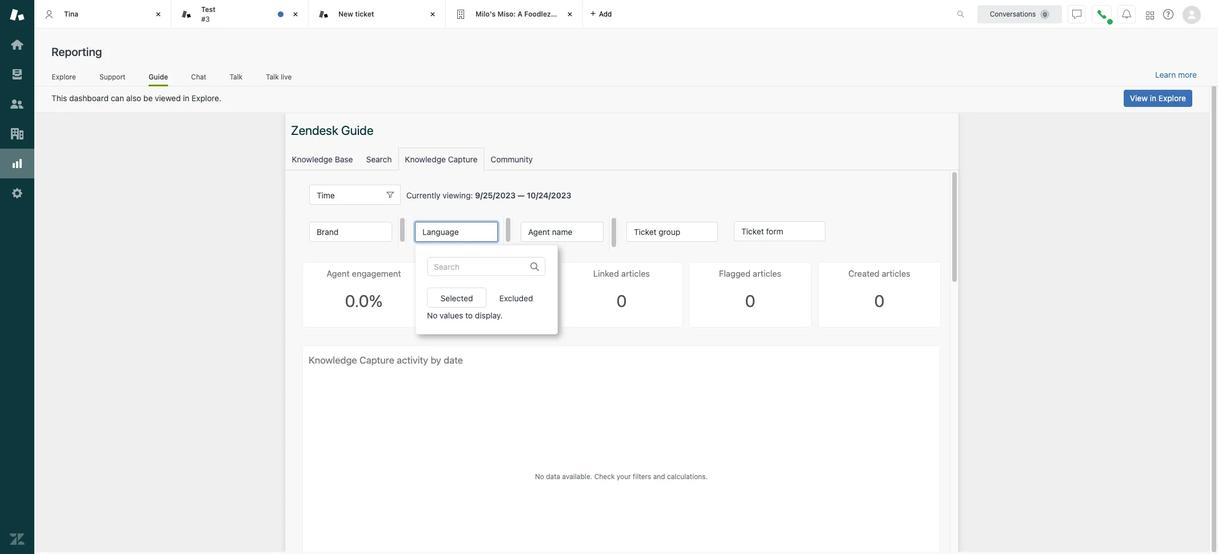Task type: describe. For each thing, give the bounding box(es) containing it.
tina tab
[[34, 0, 172, 29]]

test
[[201, 5, 216, 14]]

learn
[[1156, 70, 1176, 79]]

talk live link
[[266, 72, 292, 85]]

get help image
[[1164, 9, 1174, 19]]

new ticket tab
[[309, 0, 446, 29]]

tabs tab list
[[34, 0, 945, 29]]

views image
[[10, 67, 25, 82]]

can
[[111, 93, 124, 103]]

viewed
[[155, 93, 181, 103]]

tab containing test
[[172, 0, 309, 29]]

view
[[1130, 93, 1148, 103]]

main element
[[0, 0, 34, 554]]

subsidiary
[[553, 10, 589, 18]]

miso:
[[498, 10, 516, 18]]

talk for talk
[[230, 72, 243, 81]]

support link
[[99, 72, 126, 85]]

milo's
[[476, 10, 496, 18]]

reporting image
[[10, 156, 25, 171]]

dashboard
[[69, 93, 109, 103]]

guide
[[149, 72, 168, 81]]

organizations image
[[10, 126, 25, 141]]

support
[[100, 72, 125, 81]]

explore.
[[192, 93, 221, 103]]

zendesk image
[[10, 532, 25, 547]]

this dashboard can also be viewed in explore.
[[51, 93, 221, 103]]

explore link
[[51, 72, 76, 85]]

#3
[[201, 15, 210, 23]]

view in explore button
[[1124, 90, 1193, 107]]

new ticket
[[339, 10, 374, 18]]

close image for new ticket
[[427, 9, 439, 20]]

talk link
[[229, 72, 243, 85]]

explore inside button
[[1159, 93, 1186, 103]]

foodlez
[[524, 10, 551, 18]]

test #3
[[201, 5, 216, 23]]

close image for tina
[[153, 9, 164, 20]]

zendesk products image
[[1146, 11, 1154, 19]]

chat link
[[191, 72, 207, 85]]



Task type: locate. For each thing, give the bounding box(es) containing it.
close image left #3
[[153, 9, 164, 20]]

also
[[126, 93, 141, 103]]

1 horizontal spatial in
[[1150, 93, 1157, 103]]

0 horizontal spatial explore
[[52, 72, 76, 81]]

explore down learn more link on the right top of page
[[1159, 93, 1186, 103]]

customers image
[[10, 97, 25, 111]]

ticket
[[355, 10, 374, 18]]

explore
[[52, 72, 76, 81], [1159, 93, 1186, 103]]

add
[[599, 9, 612, 18]]

conversations button
[[978, 5, 1062, 23]]

conversations
[[990, 9, 1036, 18]]

button displays agent's chat status as invisible. image
[[1073, 9, 1082, 19]]

learn more link
[[1156, 70, 1197, 80]]

close image left new
[[290, 9, 301, 20]]

talk left live
[[266, 72, 279, 81]]

tina
[[64, 10, 78, 18]]

0 horizontal spatial close image
[[153, 9, 164, 20]]

close image inside tab
[[290, 9, 301, 20]]

in right view
[[1150, 93, 1157, 103]]

0 vertical spatial explore
[[52, 72, 76, 81]]

notifications image
[[1122, 9, 1132, 19]]

1 horizontal spatial close image
[[564, 9, 576, 20]]

talk for talk live
[[266, 72, 279, 81]]

1 horizontal spatial talk
[[266, 72, 279, 81]]

close image inside milo's miso: a foodlez subsidiary tab
[[564, 9, 576, 20]]

talk live
[[266, 72, 292, 81]]

new
[[339, 10, 353, 18]]

2 close image from the left
[[564, 9, 576, 20]]

1 close image from the left
[[290, 9, 301, 20]]

close image left add popup button
[[564, 9, 576, 20]]

close image left milo's
[[427, 9, 439, 20]]

1 talk from the left
[[230, 72, 243, 81]]

in right viewed
[[183, 93, 189, 103]]

learn more
[[1156, 70, 1197, 79]]

2 talk from the left
[[266, 72, 279, 81]]

0 horizontal spatial close image
[[290, 9, 301, 20]]

get started image
[[10, 37, 25, 52]]

close image inside new ticket "tab"
[[427, 9, 439, 20]]

milo's miso: a foodlez subsidiary tab
[[446, 0, 589, 29]]

tab
[[172, 0, 309, 29]]

talk right chat
[[230, 72, 243, 81]]

milo's miso: a foodlez subsidiary
[[476, 10, 589, 18]]

live
[[281, 72, 292, 81]]

1 vertical spatial explore
[[1159, 93, 1186, 103]]

view in explore
[[1130, 93, 1186, 103]]

a
[[518, 10, 523, 18]]

2 in from the left
[[1150, 93, 1157, 103]]

talk
[[230, 72, 243, 81], [266, 72, 279, 81]]

zendesk support image
[[10, 7, 25, 22]]

2 close image from the left
[[427, 9, 439, 20]]

close image
[[290, 9, 301, 20], [564, 9, 576, 20]]

admin image
[[10, 186, 25, 201]]

0 horizontal spatial in
[[183, 93, 189, 103]]

1 in from the left
[[183, 93, 189, 103]]

explore up this
[[52, 72, 76, 81]]

in
[[183, 93, 189, 103], [1150, 93, 1157, 103]]

this
[[51, 93, 67, 103]]

1 horizontal spatial close image
[[427, 9, 439, 20]]

more
[[1178, 70, 1197, 79]]

close image
[[153, 9, 164, 20], [427, 9, 439, 20]]

be
[[143, 93, 153, 103]]

add button
[[583, 0, 619, 28]]

chat
[[191, 72, 206, 81]]

1 close image from the left
[[153, 9, 164, 20]]

close image inside tina tab
[[153, 9, 164, 20]]

1 horizontal spatial explore
[[1159, 93, 1186, 103]]

reporting
[[51, 45, 102, 58]]

in inside button
[[1150, 93, 1157, 103]]

guide link
[[149, 72, 168, 86]]

0 horizontal spatial talk
[[230, 72, 243, 81]]



Task type: vqa. For each thing, say whether or not it's contained in the screenshot.
INSERT EMOJIS icon
no



